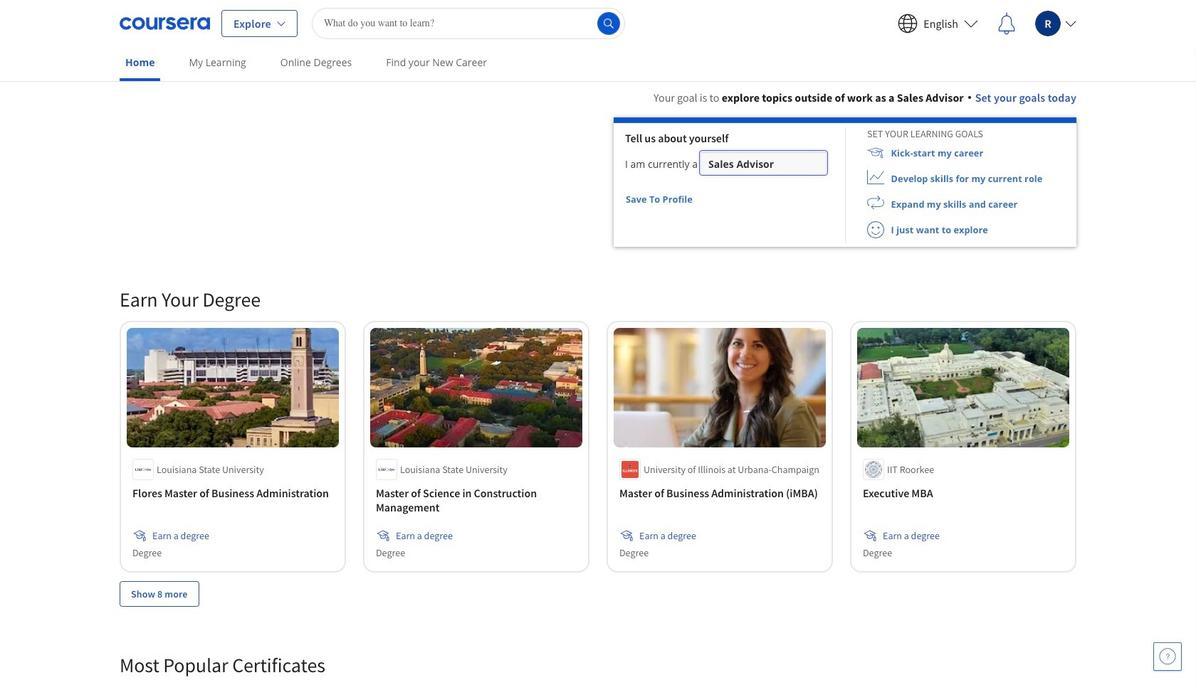 Task type: locate. For each thing, give the bounding box(es) containing it.
status
[[693, 199, 701, 202]]

main content
[[0, 72, 1196, 686]]

coursera image
[[120, 12, 210, 35]]

help center image
[[1159, 649, 1177, 666]]

None search field
[[312, 7, 625, 39]]

What do you want to learn? text field
[[312, 7, 625, 39]]

None text field
[[709, 152, 819, 180]]



Task type: vqa. For each thing, say whether or not it's contained in the screenshot.
Enroll for Free Starts Nov 17
no



Task type: describe. For each thing, give the bounding box(es) containing it.
Occupation field
[[702, 152, 826, 180]]

earn your degree collection element
[[111, 264, 1085, 630]]



